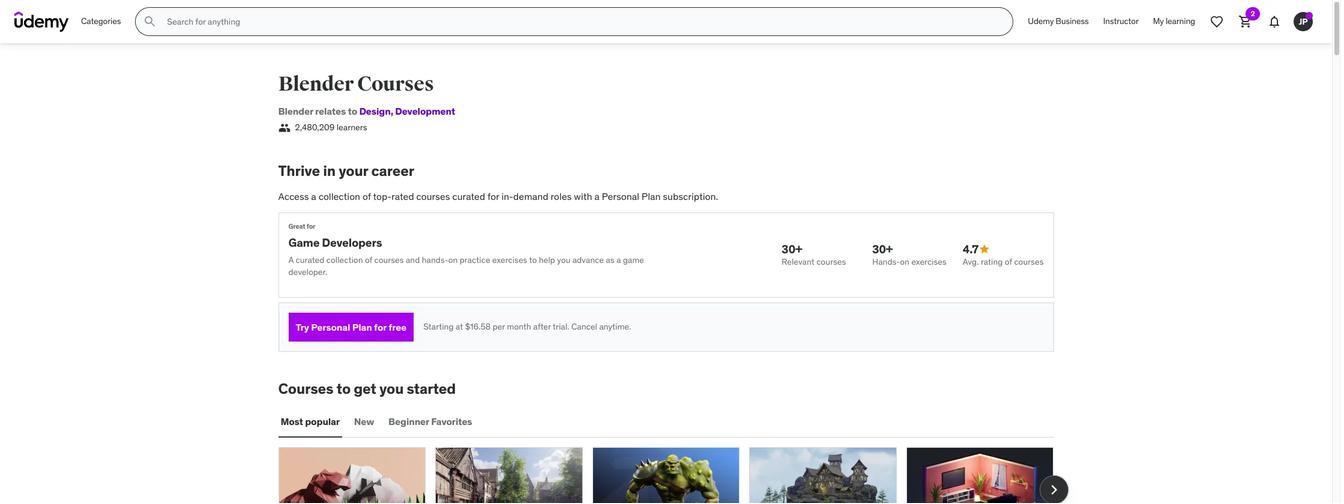 Task type: vqa. For each thing, say whether or not it's contained in the screenshot.
less
no



Task type: locate. For each thing, give the bounding box(es) containing it.
learners
[[337, 122, 367, 133]]

relates
[[315, 105, 346, 117]]

of down developers
[[365, 255, 372, 265]]

most popular
[[281, 416, 340, 428]]

categories
[[81, 16, 121, 27]]

most popular button
[[278, 408, 342, 436]]

development link
[[391, 105, 455, 117]]

1 blender from the top
[[278, 71, 354, 97]]

1 vertical spatial blender
[[278, 105, 313, 117]]

courses right relevant
[[817, 256, 846, 267]]

courses up "most popular"
[[278, 380, 334, 398]]

to up the learners
[[348, 105, 357, 117]]

1 vertical spatial for
[[307, 222, 315, 231]]

0 vertical spatial collection
[[319, 190, 360, 202]]

at
[[456, 321, 463, 332]]

top-
[[373, 190, 392, 202]]

udemy image
[[14, 11, 69, 32]]

1 horizontal spatial 30+
[[872, 242, 893, 256]]

starting
[[423, 321, 454, 332]]

0 horizontal spatial on
[[448, 255, 458, 265]]

courses
[[416, 190, 450, 202], [374, 255, 404, 265], [817, 256, 846, 267], [1014, 256, 1044, 267]]

collection
[[319, 190, 360, 202], [326, 255, 363, 265]]

a right access
[[311, 190, 316, 202]]

1 vertical spatial you
[[379, 380, 404, 398]]

courses right rating at bottom
[[1014, 256, 1044, 267]]

0 vertical spatial courses
[[357, 71, 434, 97]]

2 blender from the top
[[278, 105, 313, 117]]

0 horizontal spatial curated
[[296, 255, 324, 265]]

beginner
[[389, 416, 429, 428]]

trial.
[[553, 321, 569, 332]]

developer.
[[289, 266, 327, 277]]

0 vertical spatial personal
[[602, 190, 639, 202]]

wishlist image
[[1210, 14, 1224, 29]]

udemy business
[[1028, 16, 1089, 27]]

personal right try
[[311, 321, 350, 333]]

0 vertical spatial for
[[488, 190, 499, 202]]

blender relates to design development
[[278, 105, 455, 117]]

try
[[296, 321, 309, 333]]

with
[[574, 190, 592, 202]]

2,480,209
[[295, 122, 335, 133]]

blender
[[278, 71, 354, 97], [278, 105, 313, 117]]

1 horizontal spatial on
[[900, 256, 910, 267]]

plan left the subscription.
[[642, 190, 661, 202]]

carousel element
[[278, 447, 1068, 503]]

you
[[557, 255, 571, 265], [379, 380, 404, 398]]

after
[[533, 321, 551, 332]]

to left help
[[529, 255, 537, 265]]

design
[[359, 105, 391, 117]]

courses left and
[[374, 255, 404, 265]]

collection down developers
[[326, 255, 363, 265]]

1 vertical spatial courses
[[278, 380, 334, 398]]

for left "free"
[[374, 321, 387, 333]]

of right rating at bottom
[[1005, 256, 1012, 267]]

exercises right practice
[[492, 255, 527, 265]]

1 30+ from the left
[[782, 242, 803, 256]]

a inside great for game developers a curated collection of courses and hands-on practice exercises to help you advance as a game developer.
[[617, 255, 621, 265]]

business
[[1056, 16, 1089, 27]]

0 horizontal spatial for
[[307, 222, 315, 231]]

1 vertical spatial to
[[529, 255, 537, 265]]

subscription.
[[663, 190, 718, 202]]

personal right 'with'
[[602, 190, 639, 202]]

collection down thrive in your career
[[319, 190, 360, 202]]

of
[[363, 190, 371, 202], [365, 255, 372, 265], [1005, 256, 1012, 267]]

blender up the relates
[[278, 71, 354, 97]]

design link
[[359, 105, 391, 117]]

Search for anything text field
[[165, 11, 999, 32]]

1 horizontal spatial personal
[[602, 190, 639, 202]]

0 vertical spatial curated
[[452, 190, 485, 202]]

exercises left avg.
[[912, 256, 947, 267]]

exercises
[[492, 255, 527, 265], [912, 256, 947, 267]]

a right 'with'
[[595, 190, 600, 202]]

30+ inside 30+ hands-on exercises
[[872, 242, 893, 256]]

to left the get
[[337, 380, 351, 398]]

4.7
[[963, 242, 979, 256]]

developers
[[322, 235, 382, 250]]

for left in-
[[488, 190, 499, 202]]

courses
[[357, 71, 434, 97], [278, 380, 334, 398]]

2 horizontal spatial a
[[617, 255, 621, 265]]

starting at $16.58 per month after trial. cancel anytime.
[[423, 321, 631, 332]]

curated up developer.
[[296, 255, 324, 265]]

for right the great
[[307, 222, 315, 231]]

2 vertical spatial for
[[374, 321, 387, 333]]

on
[[448, 255, 458, 265], [900, 256, 910, 267]]

2 30+ from the left
[[872, 242, 893, 256]]

for inside great for game developers a curated collection of courses and hands-on practice exercises to help you advance as a game developer.
[[307, 222, 315, 231]]

exercises inside 30+ hands-on exercises
[[912, 256, 947, 267]]

1 horizontal spatial exercises
[[912, 256, 947, 267]]

1 horizontal spatial for
[[374, 321, 387, 333]]

0 horizontal spatial exercises
[[492, 255, 527, 265]]

curated
[[452, 190, 485, 202], [296, 255, 324, 265]]

$16.58
[[465, 321, 491, 332]]

get
[[354, 380, 376, 398]]

1 vertical spatial curated
[[296, 255, 324, 265]]

new
[[354, 416, 374, 428]]

0 horizontal spatial plan
[[352, 321, 372, 333]]

plan left "free"
[[352, 321, 372, 333]]

30+ inside 30+ relevant courses
[[782, 242, 803, 256]]

0 vertical spatial you
[[557, 255, 571, 265]]

2 vertical spatial to
[[337, 380, 351, 398]]

you right the get
[[379, 380, 404, 398]]

access
[[278, 190, 309, 202]]

thrive in your career
[[278, 162, 414, 180]]

0 vertical spatial plan
[[642, 190, 661, 202]]

to
[[348, 105, 357, 117], [529, 255, 537, 265], [337, 380, 351, 398]]

a
[[311, 190, 316, 202], [595, 190, 600, 202], [617, 255, 621, 265]]

30+ hands-on exercises
[[872, 242, 947, 267]]

thrive in your career element
[[278, 162, 1054, 352]]

courses up design
[[357, 71, 434, 97]]

for
[[488, 190, 499, 202], [307, 222, 315, 231], [374, 321, 387, 333]]

30+ relevant courses
[[782, 242, 846, 267]]

you right help
[[557, 255, 571, 265]]

blender courses
[[278, 71, 434, 97]]

hands-
[[422, 255, 448, 265]]

anytime.
[[599, 321, 631, 332]]

small image
[[278, 122, 290, 134]]

beginner favorites button
[[386, 408, 475, 436]]

help
[[539, 255, 555, 265]]

1 horizontal spatial you
[[557, 255, 571, 265]]

0 vertical spatial blender
[[278, 71, 354, 97]]

2 link
[[1232, 7, 1260, 36]]

on inside great for game developers a curated collection of courses and hands-on practice exercises to help you advance as a game developer.
[[448, 255, 458, 265]]

on inside 30+ hands-on exercises
[[900, 256, 910, 267]]

a right as
[[617, 255, 621, 265]]

0 horizontal spatial personal
[[311, 321, 350, 333]]

personal
[[602, 190, 639, 202], [311, 321, 350, 333]]

blender up small icon
[[278, 105, 313, 117]]

learning
[[1166, 16, 1195, 27]]

1 vertical spatial collection
[[326, 255, 363, 265]]

0 horizontal spatial 30+
[[782, 242, 803, 256]]

curated left in-
[[452, 190, 485, 202]]

advance
[[573, 255, 604, 265]]

development
[[395, 105, 455, 117]]

30+
[[782, 242, 803, 256], [872, 242, 893, 256]]

plan
[[642, 190, 661, 202], [352, 321, 372, 333]]



Task type: describe. For each thing, give the bounding box(es) containing it.
of left top-
[[363, 190, 371, 202]]

game
[[623, 255, 644, 265]]

to inside great for game developers a curated collection of courses and hands-on practice exercises to help you advance as a game developer.
[[529, 255, 537, 265]]

small image
[[979, 243, 991, 255]]

roles
[[551, 190, 572, 202]]

udemy
[[1028, 16, 1054, 27]]

you inside great for game developers a curated collection of courses and hands-on practice exercises to help you advance as a game developer.
[[557, 255, 571, 265]]

my learning link
[[1146, 7, 1203, 36]]

1 horizontal spatial a
[[595, 190, 600, 202]]

0 horizontal spatial a
[[311, 190, 316, 202]]

beginner favorites
[[389, 416, 472, 428]]

instructor
[[1103, 16, 1139, 27]]

access a collection of top-rated courses curated for in-demand roles with a personal plan subscription.
[[278, 190, 718, 202]]

try personal plan for free
[[296, 321, 407, 333]]

curated inside great for game developers a curated collection of courses and hands-on practice exercises to help you advance as a game developer.
[[296, 255, 324, 265]]

practice
[[460, 255, 490, 265]]

my
[[1153, 16, 1164, 27]]

2
[[1251, 9, 1255, 18]]

started
[[407, 380, 456, 398]]

rating
[[981, 256, 1003, 267]]

jp link
[[1289, 7, 1318, 36]]

career
[[371, 162, 414, 180]]

0 vertical spatial to
[[348, 105, 357, 117]]

collection inside great for game developers a curated collection of courses and hands-on practice exercises to help you advance as a game developer.
[[326, 255, 363, 265]]

notifications image
[[1268, 14, 1282, 29]]

thrive
[[278, 162, 320, 180]]

jp
[[1299, 16, 1308, 27]]

udemy business link
[[1021, 7, 1096, 36]]

a
[[289, 255, 294, 265]]

per
[[493, 321, 505, 332]]

cancel
[[571, 321, 597, 332]]

as
[[606, 255, 615, 265]]

submit search image
[[143, 14, 158, 29]]

game developers link
[[289, 235, 382, 250]]

1 horizontal spatial courses
[[357, 71, 434, 97]]

your
[[339, 162, 368, 180]]

my learning
[[1153, 16, 1195, 27]]

and
[[406, 255, 420, 265]]

30+ for 30+ hands-on exercises
[[872, 242, 893, 256]]

most
[[281, 416, 303, 428]]

new button
[[352, 408, 377, 436]]

1 vertical spatial plan
[[352, 321, 372, 333]]

categories button
[[74, 7, 128, 36]]

30+ for 30+ relevant courses
[[782, 242, 803, 256]]

great for game developers a curated collection of courses and hands-on practice exercises to help you advance as a game developer.
[[289, 222, 644, 277]]

relevant
[[782, 256, 815, 267]]

try personal plan for free link
[[289, 313, 414, 342]]

courses to get you started
[[278, 380, 456, 398]]

0 horizontal spatial courses
[[278, 380, 334, 398]]

popular
[[305, 416, 340, 428]]

2 horizontal spatial for
[[488, 190, 499, 202]]

avg. rating of courses
[[963, 256, 1044, 267]]

favorites
[[431, 416, 472, 428]]

month
[[507, 321, 531, 332]]

great
[[289, 222, 305, 231]]

free
[[389, 321, 407, 333]]

next image
[[1044, 481, 1064, 500]]

blender for blender relates to design development
[[278, 105, 313, 117]]

shopping cart with 2 items image
[[1239, 14, 1253, 29]]

avg.
[[963, 256, 979, 267]]

1 horizontal spatial plan
[[642, 190, 661, 202]]

demand
[[513, 190, 548, 202]]

game
[[289, 235, 320, 250]]

courses inside great for game developers a curated collection of courses and hands-on practice exercises to help you advance as a game developer.
[[374, 255, 404, 265]]

you have alerts image
[[1306, 12, 1313, 19]]

courses inside 30+ relevant courses
[[817, 256, 846, 267]]

1 horizontal spatial curated
[[452, 190, 485, 202]]

blender for blender courses
[[278, 71, 354, 97]]

in-
[[502, 190, 513, 202]]

hands-
[[872, 256, 900, 267]]

rated
[[392, 190, 414, 202]]

exercises inside great for game developers a curated collection of courses and hands-on practice exercises to help you advance as a game developer.
[[492, 255, 527, 265]]

instructor link
[[1096, 7, 1146, 36]]

in
[[323, 162, 336, 180]]

1 vertical spatial personal
[[311, 321, 350, 333]]

2,480,209 learners
[[295, 122, 367, 133]]

courses right rated
[[416, 190, 450, 202]]

0 horizontal spatial you
[[379, 380, 404, 398]]

of inside great for game developers a curated collection of courses and hands-on practice exercises to help you advance as a game developer.
[[365, 255, 372, 265]]



